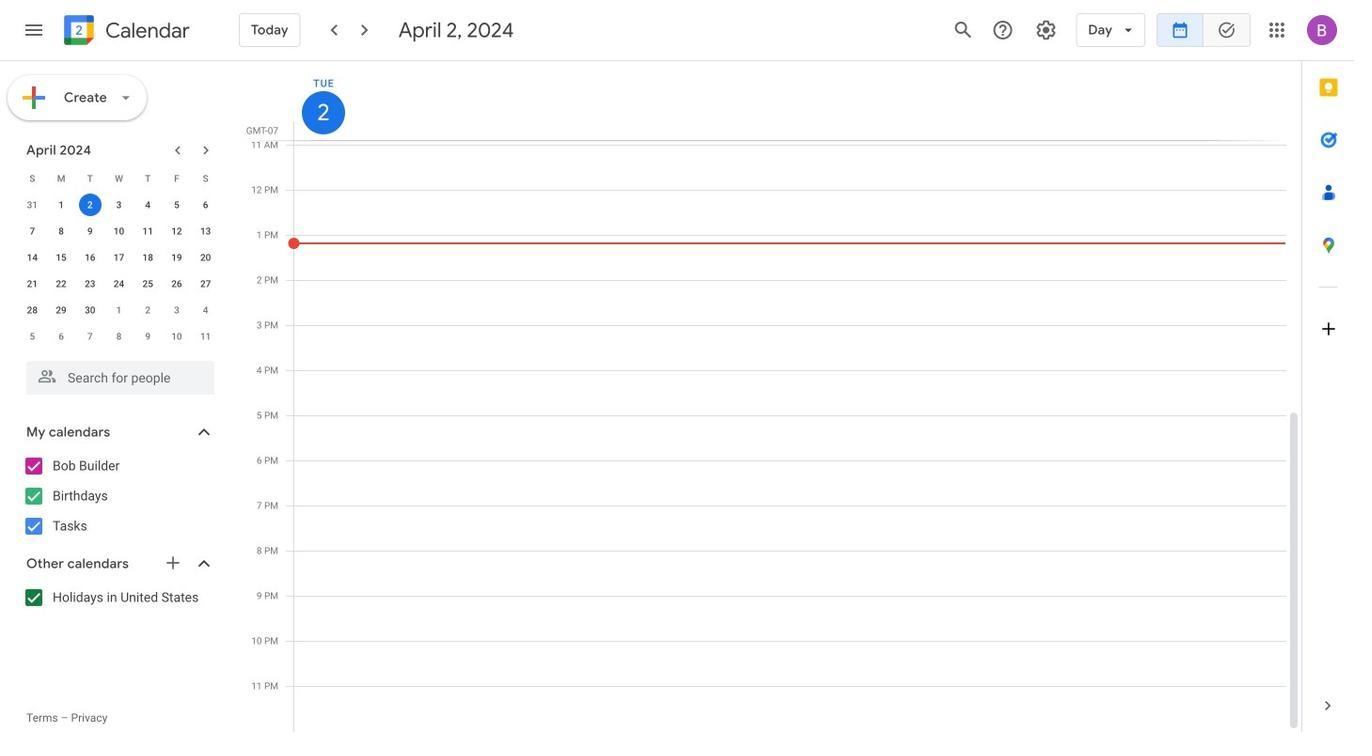 Task type: locate. For each thing, give the bounding box(es) containing it.
row group
[[18, 192, 220, 350]]

may 9 element
[[137, 325, 159, 348]]

may 2 element
[[137, 299, 159, 322]]

calendar element
[[60, 11, 190, 53]]

may 5 element
[[21, 325, 44, 348]]

april 2024 grid
[[18, 166, 220, 350]]

add other calendars image
[[164, 554, 182, 573]]

4 element
[[137, 194, 159, 216]]

5 element
[[165, 194, 188, 216]]

10 element
[[108, 220, 130, 243]]

17 element
[[108, 246, 130, 269]]

15 element
[[50, 246, 72, 269]]

None search field
[[0, 354, 233, 395]]

19 element
[[165, 246, 188, 269]]

row up '3' element in the top of the page
[[18, 166, 220, 192]]

row down 10 element
[[18, 245, 220, 271]]

1 row from the top
[[18, 166, 220, 192]]

row up 17 element
[[18, 218, 220, 245]]

7 element
[[21, 220, 44, 243]]

may 8 element
[[108, 325, 130, 348]]

row down 17 element
[[18, 271, 220, 297]]

26 element
[[165, 273, 188, 295]]

cell
[[76, 192, 105, 218]]

grid
[[241, 61, 1302, 733]]

6 element
[[194, 194, 217, 216]]

main drawer image
[[23, 19, 45, 41]]

20 element
[[194, 246, 217, 269]]

24 element
[[108, 273, 130, 295]]

row up may 8 element
[[18, 297, 220, 324]]

row
[[18, 166, 220, 192], [18, 192, 220, 218], [18, 218, 220, 245], [18, 245, 220, 271], [18, 271, 220, 297], [18, 297, 220, 324], [18, 324, 220, 350]]

23 element
[[79, 273, 101, 295]]

14 element
[[21, 246, 44, 269]]

11 element
[[137, 220, 159, 243]]

march 31 element
[[21, 194, 44, 216]]

may 7 element
[[79, 325, 101, 348]]

3 row from the top
[[18, 218, 220, 245]]

row down may 1 element
[[18, 324, 220, 350]]

column header
[[293, 61, 1287, 140]]

heading
[[102, 19, 190, 42]]

21 element
[[21, 273, 44, 295]]

27 element
[[194, 273, 217, 295]]

tab list
[[1303, 61, 1355, 680]]

row up 10 element
[[18, 192, 220, 218]]

may 3 element
[[165, 299, 188, 322]]



Task type: describe. For each thing, give the bounding box(es) containing it.
cell inside "april 2024" grid
[[76, 192, 105, 218]]

7 row from the top
[[18, 324, 220, 350]]

16 element
[[79, 246, 101, 269]]

12 element
[[165, 220, 188, 243]]

2, today element
[[79, 194, 101, 216]]

6 row from the top
[[18, 297, 220, 324]]

30 element
[[79, 299, 101, 322]]

2 row from the top
[[18, 192, 220, 218]]

may 6 element
[[50, 325, 72, 348]]

8 element
[[50, 220, 72, 243]]

28 element
[[21, 299, 44, 322]]

22 element
[[50, 273, 72, 295]]

13 element
[[194, 220, 217, 243]]

1 element
[[50, 194, 72, 216]]

4 row from the top
[[18, 245, 220, 271]]

tuesday, april 2, today element
[[302, 91, 345, 135]]

29 element
[[50, 299, 72, 322]]

my calendars list
[[4, 452, 233, 542]]

heading inside calendar element
[[102, 19, 190, 42]]

18 element
[[137, 246, 159, 269]]

Search for people text field
[[38, 361, 203, 395]]

25 element
[[137, 273, 159, 295]]

3 element
[[108, 194, 130, 216]]

may 4 element
[[194, 299, 217, 322]]

may 11 element
[[194, 325, 217, 348]]

may 1 element
[[108, 299, 130, 322]]

settings menu image
[[1035, 19, 1058, 41]]

may 10 element
[[165, 325, 188, 348]]

9 element
[[79, 220, 101, 243]]

5 row from the top
[[18, 271, 220, 297]]



Task type: vqa. For each thing, say whether or not it's contained in the screenshot.
organizer
no



